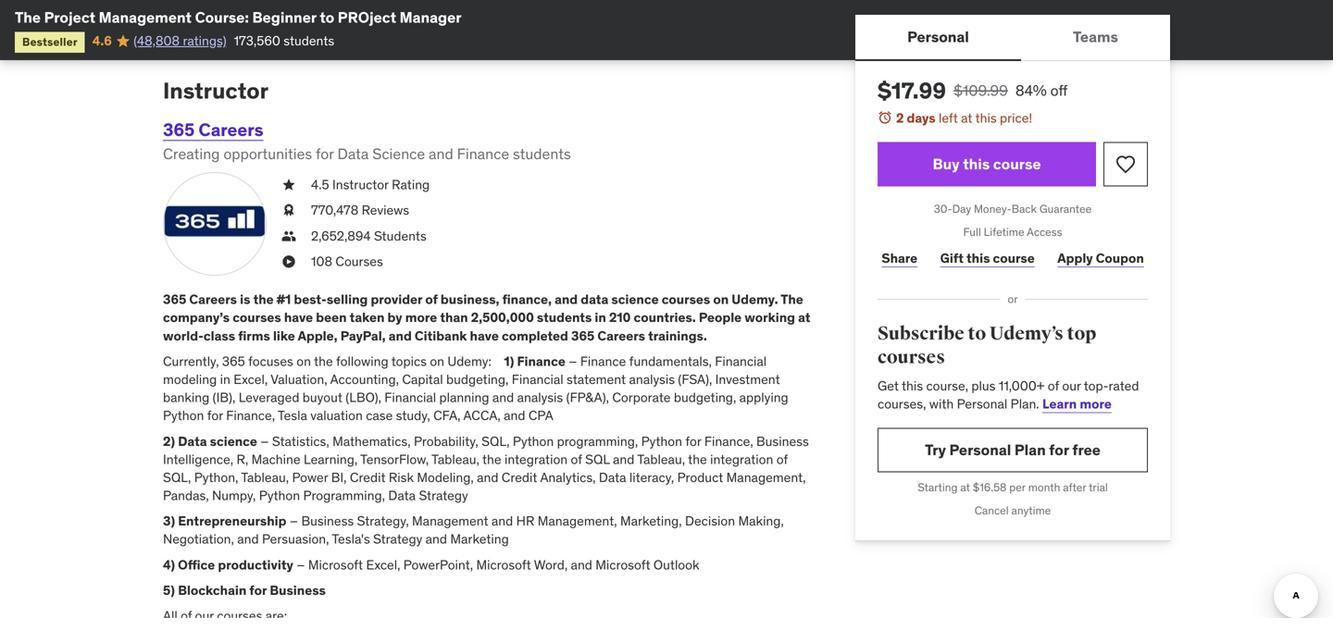 Task type: locate. For each thing, give the bounding box(es) containing it.
1 horizontal spatial in
[[595, 310, 606, 326]]

course down lifetime
[[993, 250, 1035, 267]]

creating
[[163, 145, 220, 164]]

1 horizontal spatial the
[[781, 291, 804, 308]]

share
[[882, 250, 918, 267]]

xsmall image
[[282, 176, 296, 194], [282, 202, 296, 220], [282, 227, 296, 245]]

coupon
[[1096, 250, 1145, 267]]

financial up investment
[[715, 353, 767, 370]]

1 vertical spatial have
[[470, 328, 499, 344]]

365 up company's
[[163, 291, 186, 308]]

management up "(48,808"
[[99, 8, 192, 27]]

xsmall image
[[282, 253, 296, 271]]

python down machine
[[259, 488, 300, 504]]

at right working
[[798, 310, 811, 326]]

365 up creating
[[163, 118, 195, 141]]

course,
[[927, 378, 969, 394]]

more down top-
[[1080, 396, 1112, 412]]

0 horizontal spatial finance,
[[226, 408, 275, 424]]

sql, down acca,
[[482, 433, 510, 450]]

finance, up product
[[705, 433, 754, 450]]

instructor up the "770,478 reviews"
[[332, 177, 389, 193]]

1 horizontal spatial management
[[412, 513, 489, 530]]

2 course from the top
[[993, 250, 1035, 267]]

2 horizontal spatial finance
[[581, 353, 626, 370]]

2 vertical spatial at
[[961, 481, 971, 495]]

apple,
[[298, 328, 338, 344]]

1 vertical spatial xsmall image
[[282, 202, 296, 220]]

xsmall image left 770,478
[[282, 202, 296, 220]]

1 xsmall image from the top
[[282, 176, 296, 194]]

at left $16.58
[[961, 481, 971, 495]]

1 vertical spatial courses
[[233, 310, 281, 326]]

careers up opportunities
[[199, 118, 264, 141]]

leveraged
[[239, 390, 300, 406]]

acca,
[[464, 408, 501, 424]]

integration
[[505, 451, 568, 468], [710, 451, 774, 468]]

– up statement on the left
[[569, 353, 577, 370]]

sql, up pandas,
[[163, 470, 191, 486]]

teams
[[1073, 27, 1119, 46]]

firms
[[238, 328, 270, 344]]

strategy down modeling,
[[419, 488, 468, 504]]

0 horizontal spatial management,
[[538, 513, 617, 530]]

1 vertical spatial students
[[513, 145, 571, 164]]

and up powerpoint,
[[426, 531, 447, 548]]

this inside 'button'
[[963, 155, 990, 174]]

2 horizontal spatial courses
[[878, 347, 946, 369]]

0 vertical spatial the
[[15, 8, 41, 27]]

outlook
[[654, 557, 700, 574]]

on up capital
[[430, 353, 445, 370]]

the
[[253, 291, 274, 308], [314, 353, 333, 370], [483, 451, 502, 468], [688, 451, 707, 468]]

investment
[[716, 371, 780, 388]]

finance,
[[226, 408, 275, 424], [705, 433, 754, 450]]

finance, down leveraged
[[226, 408, 275, 424]]

microsoft down tesla's
[[308, 557, 363, 574]]

to left project
[[320, 8, 335, 27]]

0 vertical spatial excel,
[[234, 371, 268, 388]]

microsoft down marketing at the bottom of the page
[[476, 557, 531, 574]]

personal inside button
[[908, 27, 970, 46]]

personal up $16.58
[[950, 441, 1012, 460]]

for inside 365 careers creating opportunities for data science and finance students
[[316, 145, 334, 164]]

day
[[953, 202, 972, 216]]

1 vertical spatial sql,
[[163, 470, 191, 486]]

course inside buy this course 'button'
[[994, 155, 1041, 174]]

management, up making,
[[727, 470, 806, 486]]

2 vertical spatial financial
[[385, 390, 436, 406]]

in up (ib), at bottom
[[220, 371, 230, 388]]

get this course, plus 11,000+ of our top-rated courses, with personal plan.
[[878, 378, 1140, 412]]

learn more link
[[1043, 396, 1112, 412]]

for down (ib), at bottom
[[207, 408, 223, 424]]

integration up analytics,
[[505, 451, 568, 468]]

the up bestseller
[[15, 8, 41, 27]]

the up working
[[781, 291, 804, 308]]

full
[[964, 225, 981, 239]]

0 horizontal spatial science
[[210, 433, 257, 450]]

finance, inside – statistics, mathematics, probability, sql, python programming, python for finance, business intelligence, r, machine learning, tensorflow, tableau, the integration of sql and tableau, the integration of sql, python, tableau, power bi, credit risk modeling, and credit analytics, data literacy, product management, pandas, numpy, python programming, data strategy
[[705, 433, 754, 450]]

productivity
[[218, 557, 293, 574]]

apply coupon button
[[1054, 240, 1148, 277]]

tableau, down the probability,
[[432, 451, 480, 468]]

personal up the $17.99
[[908, 27, 970, 46]]

– inside – business strategy, management and hr management, marketing, decision making, negotiation, and persuasion, tesla's strategy and marketing
[[290, 513, 298, 530]]

gift
[[941, 250, 964, 267]]

tableau, down machine
[[241, 470, 289, 486]]

financial down 1)
[[512, 371, 564, 388]]

0 horizontal spatial instructor
[[163, 77, 269, 105]]

powerpoint,
[[404, 557, 473, 574]]

budgeting,
[[446, 371, 509, 388], [674, 390, 737, 406]]

1 course from the top
[[994, 155, 1041, 174]]

and left cpa
[[504, 408, 526, 424]]

financial up study,
[[385, 390, 436, 406]]

corporate
[[612, 390, 671, 406]]

working
[[745, 310, 796, 326]]

– down persuasion,
[[297, 557, 305, 574]]

1 horizontal spatial sql,
[[482, 433, 510, 450]]

data down sql and tableau,
[[599, 470, 627, 486]]

and right science
[[429, 145, 454, 164]]

the right is
[[253, 291, 274, 308]]

1 vertical spatial management
[[412, 513, 489, 530]]

2 xsmall image from the top
[[282, 202, 296, 220]]

finance down completed
[[517, 353, 566, 370]]

numpy,
[[212, 488, 256, 504]]

0 vertical spatial in
[[595, 310, 606, 326]]

analysis up the corporate
[[629, 371, 675, 388]]

2 horizontal spatial financial
[[715, 353, 767, 370]]

more inside 365 careers is the #1 best-selling provider of business, finance, and data science courses on udemy. the company's courses have been taken by more than 2,500,000 students in 210 countries. people working at world-class firms like apple, paypal, and citibank have completed 365 careers trainings.
[[405, 310, 437, 326]]

1 integration from the left
[[505, 451, 568, 468]]

this inside get this course, plus 11,000+ of our top-rated courses, with personal plan.
[[902, 378, 923, 394]]

84%
[[1016, 81, 1047, 100]]

fundamentals,
[[629, 353, 712, 370]]

1 vertical spatial excel,
[[366, 557, 400, 574]]

1 vertical spatial the
[[781, 291, 804, 308]]

2 vertical spatial courses
[[878, 347, 946, 369]]

2 microsoft from the left
[[476, 557, 531, 574]]

0 horizontal spatial financial
[[385, 390, 436, 406]]

cancel
[[975, 504, 1009, 518]]

plan
[[1015, 441, 1046, 460]]

0 vertical spatial personal
[[908, 27, 970, 46]]

0 horizontal spatial tableau,
[[241, 470, 289, 486]]

courses up trainings.
[[662, 291, 711, 308]]

0 horizontal spatial to
[[320, 8, 335, 27]]

1 vertical spatial financial
[[512, 371, 564, 388]]

science up the r,
[[210, 433, 257, 450]]

$17.99 $109.99 84% off
[[878, 77, 1068, 105]]

0 vertical spatial budgeting,
[[446, 371, 509, 388]]

strategy
[[419, 488, 468, 504], [373, 531, 423, 548]]

tab list
[[856, 15, 1171, 61]]

1 horizontal spatial budgeting,
[[674, 390, 737, 406]]

management up marketing at the bottom of the page
[[412, 513, 489, 530]]

1 vertical spatial personal
[[957, 396, 1008, 412]]

at right left on the top right of page
[[961, 110, 973, 126]]

udemy:
[[448, 353, 492, 370]]

analysis up cpa
[[517, 390, 563, 406]]

this right the buy
[[963, 155, 990, 174]]

been
[[316, 310, 347, 326]]

integration up product
[[710, 451, 774, 468]]

0 vertical spatial instructor
[[163, 77, 269, 105]]

instructor up 365 careers link
[[163, 77, 269, 105]]

0 vertical spatial strategy
[[419, 488, 468, 504]]

cpa
[[529, 408, 554, 424]]

xsmall image up xsmall icon
[[282, 227, 296, 245]]

marketing
[[450, 531, 509, 548]]

1 vertical spatial to
[[968, 323, 987, 345]]

1 horizontal spatial more
[[1080, 396, 1112, 412]]

1 horizontal spatial tableau,
[[432, 451, 480, 468]]

valuation,
[[271, 371, 327, 388]]

0 vertical spatial course
[[994, 155, 1041, 174]]

and
[[429, 145, 454, 164], [555, 291, 578, 308], [389, 328, 412, 344], [493, 390, 514, 406], [504, 408, 526, 424], [477, 470, 499, 486], [492, 513, 513, 530], [237, 531, 259, 548], [426, 531, 447, 548], [571, 557, 593, 574]]

and right word,
[[571, 557, 593, 574]]

on up people
[[713, 291, 729, 308]]

completed
[[502, 328, 569, 344]]

top
[[1067, 323, 1097, 345]]

subscribe to udemy's top courses
[[878, 323, 1097, 369]]

microsoft down marketing,
[[596, 557, 651, 574]]

business up tesla's
[[301, 513, 354, 530]]

currently, 365 focuses on the following topics on udemy: 1) finance
[[163, 353, 566, 370]]

left
[[939, 110, 958, 126]]

courses up firms
[[233, 310, 281, 326]]

entrepreneurship
[[178, 513, 287, 530]]

365 inside 365 careers creating opportunities for data science and finance students
[[163, 118, 195, 141]]

science up 210 countries.
[[612, 291, 659, 308]]

credit up programming,
[[350, 470, 386, 486]]

business down productivity at the left bottom of page
[[270, 582, 326, 599]]

personal inside get this course, plus 11,000+ of our top-rated courses, with personal plan.
[[957, 396, 1008, 412]]

0 vertical spatial to
[[320, 8, 335, 27]]

1 horizontal spatial have
[[470, 328, 499, 344]]

0 vertical spatial management,
[[727, 470, 806, 486]]

courses down "subscribe"
[[878, 347, 946, 369]]

personal down 'plus'
[[957, 396, 1008, 412]]

0 vertical spatial xsmall image
[[282, 176, 296, 194]]

data inside 365 careers creating opportunities for data science and finance students
[[338, 145, 369, 164]]

1 horizontal spatial financial
[[512, 371, 564, 388]]

python down banking
[[163, 408, 204, 424]]

careers inside 365 careers creating opportunities for data science and finance students
[[199, 118, 264, 141]]

and right modeling,
[[477, 470, 499, 486]]

– for business
[[290, 513, 298, 530]]

and left data
[[555, 291, 578, 308]]

1 horizontal spatial excel,
[[366, 557, 400, 574]]

data up intelligence,
[[178, 433, 207, 450]]

1 vertical spatial course
[[993, 250, 1035, 267]]

0 vertical spatial management
[[99, 8, 192, 27]]

1 vertical spatial finance,
[[705, 433, 754, 450]]

1 vertical spatial management,
[[538, 513, 617, 530]]

month
[[1029, 481, 1061, 495]]

data up 4.5 instructor rating
[[338, 145, 369, 164]]

course inside gift this course link
[[993, 250, 1035, 267]]

decision
[[685, 513, 735, 530]]

1 horizontal spatial credit
[[502, 470, 538, 486]]

0 vertical spatial have
[[284, 310, 313, 326]]

business down applying
[[757, 433, 809, 450]]

0 vertical spatial courses
[[662, 291, 711, 308]]

2
[[897, 110, 904, 126]]

2 vertical spatial students
[[537, 310, 592, 326]]

2 vertical spatial xsmall image
[[282, 227, 296, 245]]

buyout
[[303, 390, 343, 406]]

of down applying
[[777, 451, 788, 468]]

trial
[[1089, 481, 1108, 495]]

2 vertical spatial business
[[270, 582, 326, 599]]

buy this course
[[933, 155, 1041, 174]]

modeling
[[163, 371, 217, 388]]

1 vertical spatial analysis
[[517, 390, 563, 406]]

finance right science
[[457, 145, 510, 164]]

1 vertical spatial business
[[301, 513, 354, 530]]

more
[[405, 310, 437, 326], [1080, 396, 1112, 412]]

plan.
[[1011, 396, 1040, 412]]

4.5
[[311, 177, 329, 193]]

of left our
[[1048, 378, 1060, 394]]

budgeting, down udemy:
[[446, 371, 509, 388]]

0 vertical spatial finance,
[[226, 408, 275, 424]]

have down best-
[[284, 310, 313, 326]]

management, down analytics,
[[538, 513, 617, 530]]

word,
[[534, 557, 568, 574]]

courses
[[662, 291, 711, 308], [233, 310, 281, 326], [878, 347, 946, 369]]

excel, inside 4) office productivity – microsoft excel, powerpoint, microsoft word, and microsoft outlook 5) blockchain for business
[[366, 557, 400, 574]]

for down productivity at the left bottom of page
[[249, 582, 267, 599]]

3 xsmall image from the top
[[282, 227, 296, 245]]

1 vertical spatial strategy
[[373, 531, 423, 548]]

excel, inside the – finance fundamentals, financial modeling in excel, valuation, accounting, capital budgeting, financial statement analysis (fsa), investment banking (ib), leveraged buyout (lbo), financial planning and analysis (fp&a), corporate budgeting, applying python for finance, tesla valuation case study, cfa, acca, and cpa
[[234, 371, 268, 388]]

1 vertical spatial tableau,
[[241, 470, 289, 486]]

2 horizontal spatial on
[[713, 291, 729, 308]]

0 vertical spatial analysis
[[629, 371, 675, 388]]

in inside 365 careers is the #1 best-selling provider of business, finance, and data science courses on udemy. the company's courses have been taken by more than 2,500,000 students in 210 countries. people working at world-class firms like apple, paypal, and citibank have completed 365 careers trainings.
[[595, 310, 606, 326]]

0 horizontal spatial credit
[[350, 470, 386, 486]]

1 horizontal spatial science
[[612, 291, 659, 308]]

4.6
[[92, 32, 112, 49]]

– inside the – finance fundamentals, financial modeling in excel, valuation, accounting, capital budgeting, financial statement analysis (fsa), investment banking (ib), leveraged buyout (lbo), financial planning and analysis (fp&a), corporate budgeting, applying python for finance, tesla valuation case study, cfa, acca, and cpa
[[569, 353, 577, 370]]

on up valuation,
[[297, 353, 311, 370]]

python down cpa
[[513, 433, 554, 450]]

focuses
[[248, 353, 293, 370]]

blockchain
[[178, 582, 247, 599]]

1 horizontal spatial instructor
[[332, 177, 389, 193]]

1 vertical spatial budgeting,
[[674, 390, 737, 406]]

personal
[[908, 27, 970, 46], [957, 396, 1008, 412], [950, 441, 1012, 460]]

0 horizontal spatial analysis
[[517, 390, 563, 406]]

access
[[1027, 225, 1063, 239]]

the down acca,
[[483, 451, 502, 468]]

courses inside subscribe to udemy's top courses
[[878, 347, 946, 369]]

xsmall image for 4.5 instructor rating
[[282, 176, 296, 194]]

this for buy
[[963, 155, 990, 174]]

1 horizontal spatial finance,
[[705, 433, 754, 450]]

0 vertical spatial business
[[757, 433, 809, 450]]

udemy.
[[732, 291, 778, 308]]

finance inside the – finance fundamentals, financial modeling in excel, valuation, accounting, capital budgeting, financial statement analysis (fsa), investment banking (ib), leveraged buyout (lbo), financial planning and analysis (fp&a), corporate budgeting, applying python for finance, tesla valuation case study, cfa, acca, and cpa
[[581, 353, 626, 370]]

case
[[366, 408, 393, 424]]

0 vertical spatial sql,
[[482, 433, 510, 450]]

product
[[678, 470, 724, 486]]

tableau,
[[432, 451, 480, 468], [241, 470, 289, 486]]

this up courses,
[[902, 378, 923, 394]]

0 vertical spatial careers
[[199, 118, 264, 141]]

after
[[1063, 481, 1087, 495]]

of right provider
[[425, 291, 438, 308]]

strategy down strategy,
[[373, 531, 423, 548]]

2 vertical spatial personal
[[950, 441, 1012, 460]]

in down data
[[595, 310, 606, 326]]

literacy,
[[630, 470, 674, 486]]

– inside – statistics, mathematics, probability, sql, python programming, python for finance, business intelligence, r, machine learning, tensorflow, tableau, the integration of sql and tableau, the integration of sql, python, tableau, power bi, credit risk modeling, and credit analytics, data literacy, product management, pandas, numpy, python programming, data strategy
[[261, 433, 269, 450]]

1 horizontal spatial integration
[[710, 451, 774, 468]]

the inside 365 careers is the #1 best-selling provider of business, finance, and data science courses on udemy. the company's courses have been taken by more than 2,500,000 students in 210 countries. people working at world-class firms like apple, paypal, and citibank have completed 365 careers trainings.
[[253, 291, 274, 308]]

planning
[[440, 390, 489, 406]]

statement
[[567, 371, 626, 388]]

1 vertical spatial in
[[220, 371, 230, 388]]

1 horizontal spatial microsoft
[[476, 557, 531, 574]]

provider
[[371, 291, 423, 308]]

0 horizontal spatial microsoft
[[308, 557, 363, 574]]

0 vertical spatial more
[[405, 310, 437, 326]]

1 vertical spatial science
[[210, 433, 257, 450]]

1 horizontal spatial management,
[[727, 470, 806, 486]]

finance up statement on the left
[[581, 353, 626, 370]]

excel, up leveraged
[[234, 371, 268, 388]]

wishlist image
[[1115, 153, 1137, 176]]

course:
[[195, 8, 249, 27]]

strategy inside – statistics, mathematics, probability, sql, python programming, python for finance, business intelligence, r, machine learning, tensorflow, tableau, the integration of sql and tableau, the integration of sql, python, tableau, power bi, credit risk modeling, and credit analytics, data literacy, product management, pandas, numpy, python programming, data strategy
[[419, 488, 468, 504]]

xsmall image left 4.5
[[282, 176, 296, 194]]

sql and tableau,
[[585, 451, 685, 468]]

capital
[[402, 371, 443, 388]]

and down by
[[389, 328, 412, 344]]

– up machine
[[261, 433, 269, 450]]

1 horizontal spatial to
[[968, 323, 987, 345]]

buy
[[933, 155, 960, 174]]

2 horizontal spatial microsoft
[[596, 557, 651, 574]]

108 courses
[[311, 253, 383, 270]]

– inside 4) office productivity – microsoft excel, powerpoint, microsoft word, and microsoft outlook 5) blockchain for business
[[297, 557, 305, 574]]

for up 4.5
[[316, 145, 334, 164]]

0 horizontal spatial in
[[220, 371, 230, 388]]

for up product
[[686, 433, 702, 450]]

money-
[[974, 202, 1012, 216]]

business inside 4) office productivity – microsoft excel, powerpoint, microsoft word, and microsoft outlook 5) blockchain for business
[[270, 582, 326, 599]]

1 vertical spatial careers
[[189, 291, 237, 308]]

course up the 'back' on the right top of the page
[[994, 155, 1041, 174]]

0 horizontal spatial excel,
[[234, 371, 268, 388]]

management inside – business strategy, management and hr management, marketing, decision making, negotiation, and persuasion, tesla's strategy and marketing
[[412, 513, 489, 530]]

finance
[[457, 145, 510, 164], [517, 353, 566, 370], [581, 353, 626, 370]]



Task type: describe. For each thing, give the bounding box(es) containing it.
this for gift
[[967, 250, 990, 267]]

1 horizontal spatial analysis
[[629, 371, 675, 388]]

strategy inside – business strategy, management and hr management, marketing, decision making, negotiation, and persuasion, tesla's strategy and marketing
[[373, 531, 423, 548]]

– for finance
[[569, 353, 577, 370]]

taken
[[350, 310, 385, 326]]

reviews
[[362, 202, 409, 219]]

1 microsoft from the left
[[308, 557, 363, 574]]

3) entrepreneurship
[[163, 513, 287, 530]]

and up acca,
[[493, 390, 514, 406]]

this down the $109.99
[[976, 110, 997, 126]]

of inside 365 careers is the #1 best-selling provider of business, finance, and data science courses on udemy. the company's courses have been taken by more than 2,500,000 students in 210 countries. people working at world-class firms like apple, paypal, and citibank have completed 365 careers trainings.
[[425, 291, 438, 308]]

0 vertical spatial tableau,
[[432, 451, 480, 468]]

173,560
[[234, 32, 281, 49]]

students inside 365 careers creating opportunities for data science and finance students
[[513, 145, 571, 164]]

top-
[[1084, 378, 1109, 394]]

topics
[[392, 353, 427, 370]]

learn more
[[1043, 396, 1112, 412]]

project
[[338, 8, 396, 27]]

probability,
[[414, 433, 479, 450]]

2 credit from the left
[[502, 470, 538, 486]]

$17.99
[[878, 77, 947, 105]]

1 vertical spatial more
[[1080, 396, 1112, 412]]

statistics,
[[272, 433, 329, 450]]

tensorflow,
[[360, 451, 429, 468]]

plus
[[972, 378, 996, 394]]

python up sql and tableau,
[[641, 433, 683, 450]]

1 horizontal spatial on
[[430, 353, 445, 370]]

#1
[[277, 291, 291, 308]]

2 integration from the left
[[710, 451, 774, 468]]

management, inside – statistics, mathematics, probability, sql, python programming, python for finance, business intelligence, r, machine learning, tensorflow, tableau, the integration of sql and tableau, the integration of sql, python, tableau, power bi, credit risk modeling, and credit analytics, data literacy, product management, pandas, numpy, python programming, data strategy
[[727, 470, 806, 486]]

$109.99
[[954, 81, 1008, 100]]

365 down data
[[571, 328, 595, 344]]

0 horizontal spatial sql,
[[163, 470, 191, 486]]

trainings.
[[648, 328, 707, 344]]

buy this course button
[[878, 142, 1097, 187]]

careers for 365 careers is the #1 best-selling provider of business, finance, and data science courses on udemy. the company's courses have been taken by more than 2,500,000 students in 210 countries. people working at world-class firms like apple, paypal, and citibank have completed 365 careers trainings.
[[189, 291, 237, 308]]

valuation
[[310, 408, 363, 424]]

data
[[581, 291, 609, 308]]

for inside – statistics, mathematics, probability, sql, python programming, python for finance, business intelligence, r, machine learning, tensorflow, tableau, the integration of sql and tableau, the integration of sql, python, tableau, power bi, credit risk modeling, and credit analytics, data literacy, product management, pandas, numpy, python programming, data strategy
[[686, 433, 702, 450]]

try personal plan for free
[[925, 441, 1101, 460]]

and inside – statistics, mathematics, probability, sql, python programming, python for finance, business intelligence, r, machine learning, tensorflow, tableau, the integration of sql and tableau, the integration of sql, python, tableau, power bi, credit risk modeling, and credit analytics, data literacy, product management, pandas, numpy, python programming, data strategy
[[477, 470, 499, 486]]

365 careers is the #1 best-selling provider of business, finance, and data science courses on udemy. the company's courses have been taken by more than 2,500,000 students in 210 countries. people working at world-class firms like apple, paypal, and citibank have completed 365 careers trainings.
[[163, 291, 811, 344]]

gift this course link
[[937, 240, 1039, 277]]

2 vertical spatial careers
[[598, 328, 646, 344]]

0 horizontal spatial have
[[284, 310, 313, 326]]

for left free
[[1050, 441, 1070, 460]]

company's
[[163, 310, 230, 326]]

bestseller
[[22, 35, 78, 49]]

try personal plan for free link
[[878, 428, 1148, 473]]

making,
[[739, 513, 784, 530]]

1 vertical spatial instructor
[[332, 177, 389, 193]]

4) office productivity – microsoft excel, powerpoint, microsoft word, and microsoft outlook 5) blockchain for business
[[163, 557, 700, 599]]

30-day money-back guarantee full lifetime access
[[934, 202, 1092, 239]]

0 vertical spatial students
[[284, 32, 335, 49]]

students
[[374, 228, 427, 244]]

xsmall image for 770,478 reviews
[[282, 202, 296, 220]]

2,500,000
[[471, 310, 534, 326]]

selling
[[327, 291, 368, 308]]

students inside 365 careers is the #1 best-selling provider of business, finance, and data science courses on udemy. the company's courses have been taken by more than 2,500,000 students in 210 countries. people working at world-class firms like apple, paypal, and citibank have completed 365 careers trainings.
[[537, 310, 592, 326]]

ratings)
[[183, 32, 227, 49]]

1 horizontal spatial courses
[[662, 291, 711, 308]]

0 horizontal spatial on
[[297, 353, 311, 370]]

770,478
[[311, 202, 359, 219]]

alarm image
[[878, 110, 893, 125]]

cfa,
[[434, 408, 461, 424]]

0 horizontal spatial budgeting,
[[446, 371, 509, 388]]

following
[[336, 353, 389, 370]]

free
[[1073, 441, 1101, 460]]

– for statistics,
[[261, 433, 269, 450]]

(ib),
[[213, 390, 236, 406]]

or
[[1008, 292, 1018, 307]]

5)
[[163, 582, 175, 599]]

is
[[240, 291, 250, 308]]

0 horizontal spatial the
[[15, 8, 41, 27]]

3 microsoft from the left
[[596, 557, 651, 574]]

study,
[[396, 408, 430, 424]]

rated
[[1109, 378, 1140, 394]]

tab list containing personal
[[856, 15, 1171, 61]]

and left hr
[[492, 513, 513, 530]]

paypal,
[[341, 328, 386, 344]]

modeling,
[[417, 470, 474, 486]]

(lbo),
[[346, 390, 382, 406]]

the up product
[[688, 451, 707, 468]]

apply coupon
[[1058, 250, 1145, 267]]

0 horizontal spatial management
[[99, 8, 192, 27]]

r,
[[237, 451, 248, 468]]

learning,
[[304, 451, 358, 468]]

on inside 365 careers is the #1 best-selling provider of business, finance, and data science courses on udemy. the company's courses have been taken by more than 2,500,000 students in 210 countries. people working at world-class firms like apple, paypal, and citibank have completed 365 careers trainings.
[[713, 291, 729, 308]]

course for gift this course
[[993, 250, 1035, 267]]

days
[[907, 110, 936, 126]]

teams button
[[1021, 15, 1171, 59]]

and down entrepreneurship on the left
[[237, 531, 259, 548]]

careers for 365 careers creating opportunities for data science and finance students
[[199, 118, 264, 141]]

finance inside 365 careers creating opportunities for data science and finance students
[[457, 145, 510, 164]]

programming,
[[303, 488, 385, 504]]

our
[[1063, 378, 1081, 394]]

1 credit from the left
[[350, 470, 386, 486]]

class
[[204, 328, 235, 344]]

365 down class
[[222, 353, 245, 370]]

data down the risk
[[388, 488, 416, 504]]

this for get
[[902, 378, 923, 394]]

python inside the – finance fundamentals, financial modeling in excel, valuation, accounting, capital budgeting, financial statement analysis (fsa), investment banking (ib), leveraged buyout (lbo), financial planning and analysis (fp&a), corporate budgeting, applying python for finance, tesla valuation case study, cfa, acca, and cpa
[[163, 408, 204, 424]]

in inside the – finance fundamentals, financial modeling in excel, valuation, accounting, capital budgeting, financial statement analysis (fsa), investment banking (ib), leveraged buyout (lbo), financial planning and analysis (fp&a), corporate budgeting, applying python for finance, tesla valuation case study, cfa, acca, and cpa
[[220, 371, 230, 388]]

to inside subscribe to udemy's top courses
[[968, 323, 987, 345]]

(fsa),
[[678, 371, 712, 388]]

python,
[[194, 470, 238, 486]]

(fp&a),
[[566, 390, 609, 406]]

0 vertical spatial at
[[961, 110, 973, 126]]

(48,808 ratings)
[[134, 32, 227, 49]]

business inside – statistics, mathematics, probability, sql, python programming, python for finance, business intelligence, r, machine learning, tensorflow, tableau, the integration of sql and tableau, the integration of sql, python, tableau, power bi, credit risk modeling, and credit analytics, data literacy, product management, pandas, numpy, python programming, data strategy
[[757, 433, 809, 450]]

persuasion,
[[262, 531, 329, 548]]

11,000+
[[999, 378, 1045, 394]]

currently,
[[163, 353, 219, 370]]

science inside 365 careers is the #1 best-selling provider of business, finance, and data science courses on udemy. the company's courses have been taken by more than 2,500,000 students in 210 countries. people working at world-class firms like apple, paypal, and citibank have completed 365 careers trainings.
[[612, 291, 659, 308]]

gift this course
[[941, 250, 1035, 267]]

the inside 365 careers is the #1 best-selling provider of business, finance, and data science courses on udemy. the company's courses have been taken by more than 2,500,000 students in 210 countries. people working at world-class firms like apple, paypal, and citibank have completed 365 careers trainings.
[[781, 291, 804, 308]]

udemy's
[[990, 323, 1064, 345]]

learn
[[1043, 396, 1077, 412]]

the down apple,
[[314, 353, 333, 370]]

for inside 4) office productivity – microsoft excel, powerpoint, microsoft word, and microsoft outlook 5) blockchain for business
[[249, 582, 267, 599]]

business inside – business strategy, management and hr management, marketing, decision making, negotiation, and persuasion, tesla's strategy and marketing
[[301, 513, 354, 530]]

xsmall image for 2,652,894 students
[[282, 227, 296, 245]]

and inside 4) office productivity – microsoft excel, powerpoint, microsoft word, and microsoft outlook 5) blockchain for business
[[571, 557, 593, 574]]

best-
[[294, 291, 327, 308]]

of inside get this course, plus 11,000+ of our top-rated courses, with personal plan.
[[1048, 378, 1060, 394]]

analytics,
[[540, 470, 596, 486]]

0 horizontal spatial courses
[[233, 310, 281, 326]]

at inside starting at $16.58 per month after trial cancel anytime
[[961, 481, 971, 495]]

3)
[[163, 513, 175, 530]]

1 horizontal spatial finance
[[517, 353, 566, 370]]

– statistics, mathematics, probability, sql, python programming, python for finance, business intelligence, r, machine learning, tensorflow, tableau, the integration of sql and tableau, the integration of sql, python, tableau, power bi, credit risk modeling, and credit analytics, data literacy, product management, pandas, numpy, python programming, data strategy
[[163, 433, 809, 504]]

of up analytics,
[[571, 451, 582, 468]]

365 careers creating opportunities for data science and finance students
[[163, 118, 571, 164]]

2)
[[163, 433, 175, 450]]

finance, inside the – finance fundamentals, financial modeling in excel, valuation, accounting, capital budgeting, financial statement analysis (fsa), investment banking (ib), leveraged buyout (lbo), financial planning and analysis (fp&a), corporate budgeting, applying python for finance, tesla valuation case study, cfa, acca, and cpa
[[226, 408, 275, 424]]

at inside 365 careers is the #1 best-selling provider of business, finance, and data science courses on udemy. the company's courses have been taken by more than 2,500,000 students in 210 countries. people working at world-class firms like apple, paypal, and citibank have completed 365 careers trainings.
[[798, 310, 811, 326]]

and inside 365 careers creating opportunities for data science and finance students
[[429, 145, 454, 164]]

365 careers image
[[163, 172, 267, 276]]

power bi,
[[292, 470, 347, 486]]

for inside the – finance fundamentals, financial modeling in excel, valuation, accounting, capital budgeting, financial statement analysis (fsa), investment banking (ib), leveraged buyout (lbo), financial planning and analysis (fp&a), corporate budgeting, applying python for finance, tesla valuation case study, cfa, acca, and cpa
[[207, 408, 223, 424]]

beginner
[[252, 8, 317, 27]]

2 days left at this price!
[[897, 110, 1033, 126]]

30-
[[934, 202, 953, 216]]

business,
[[441, 291, 500, 308]]

subscribe
[[878, 323, 965, 345]]

with
[[930, 396, 954, 412]]

0 vertical spatial financial
[[715, 353, 767, 370]]

machine
[[252, 451, 301, 468]]

mathematics,
[[333, 433, 411, 450]]

management, inside – business strategy, management and hr management, marketing, decision making, negotiation, and persuasion, tesla's strategy and marketing
[[538, 513, 617, 530]]

course for buy this course
[[994, 155, 1041, 174]]



Task type: vqa. For each thing, say whether or not it's contained in the screenshot.
training on the top left
no



